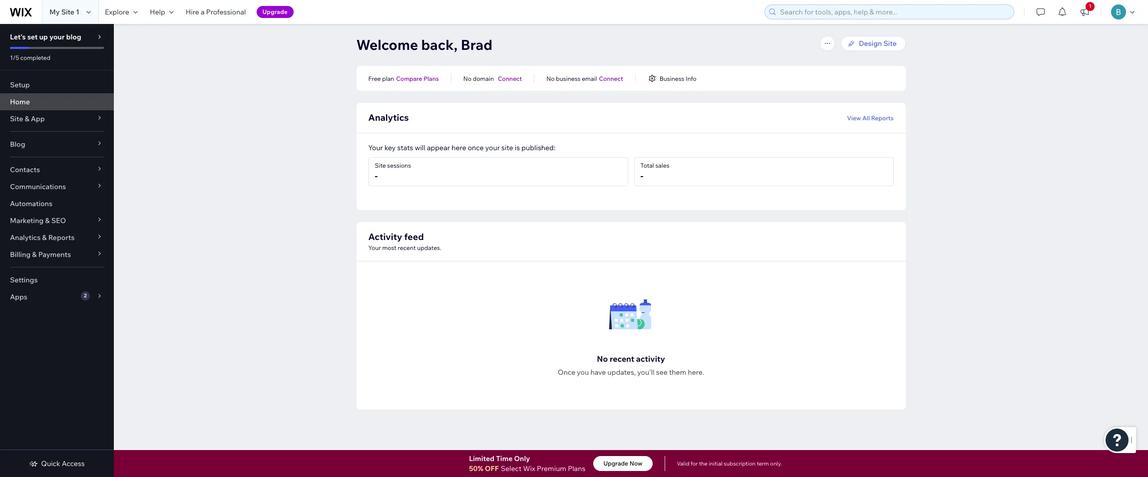 Task type: locate. For each thing, give the bounding box(es) containing it.
plans right compare
[[424, 75, 439, 82]]

communications button
[[0, 178, 114, 195]]

site left sessions at top left
[[375, 162, 386, 169]]

the
[[700, 461, 708, 468]]

no for business
[[547, 75, 555, 82]]

0 horizontal spatial -
[[375, 170, 378, 182]]

hire
[[186, 7, 199, 16]]

0 horizontal spatial recent
[[398, 244, 416, 252]]

0 horizontal spatial connect
[[498, 75, 522, 82]]

1 horizontal spatial -
[[641, 170, 644, 182]]

1 - from the left
[[375, 170, 378, 182]]

domain
[[473, 75, 494, 82]]

a
[[201, 7, 205, 16]]

1 horizontal spatial upgrade
[[604, 460, 629, 468]]

no for recent
[[597, 354, 608, 364]]

0 horizontal spatial plans
[[424, 75, 439, 82]]

upgrade for upgrade now
[[604, 460, 629, 468]]

no business email connect
[[547, 75, 623, 82]]

& left the seo
[[45, 216, 50, 225]]

1 vertical spatial your
[[369, 244, 381, 252]]

connect link right domain at the top left
[[498, 74, 522, 83]]

free
[[369, 75, 381, 82]]

0 vertical spatial plans
[[424, 75, 439, 82]]

2 connect link from the left
[[599, 74, 623, 83]]

& inside marketing & seo popup button
[[45, 216, 50, 225]]

connect link right email
[[599, 74, 623, 83]]

connect link for no business email connect
[[599, 74, 623, 83]]

50%
[[469, 465, 484, 474]]

0 horizontal spatial analytics
[[10, 233, 41, 242]]

your left most
[[369, 244, 381, 252]]

your left key in the left top of the page
[[369, 143, 383, 152]]

& right billing
[[32, 250, 37, 259]]

your right up at the top left of the page
[[49, 32, 65, 41]]

1/5 completed
[[10, 54, 50, 61]]

recent
[[398, 244, 416, 252], [610, 354, 635, 364]]

upgrade right professional
[[263, 8, 288, 15]]

no left business
[[547, 75, 555, 82]]

help button
[[144, 0, 180, 24]]

0 vertical spatial upgrade
[[263, 8, 288, 15]]

1 horizontal spatial no
[[547, 75, 555, 82]]

connect right domain at the top left
[[498, 75, 522, 82]]

upgrade inside 'button'
[[604, 460, 629, 468]]

appear
[[427, 143, 450, 152]]

& inside the billing & payments 'popup button'
[[32, 250, 37, 259]]

all
[[863, 114, 870, 122]]

no domain connect
[[464, 75, 522, 82]]

1 your from the top
[[369, 143, 383, 152]]

automations link
[[0, 195, 114, 212]]

1 vertical spatial plans
[[568, 465, 586, 474]]

analytics down the marketing
[[10, 233, 41, 242]]

activity feed your most recent updates.
[[369, 231, 442, 252]]

upgrade inside button
[[263, 8, 288, 15]]

here
[[452, 143, 466, 152]]

hire a professional link
[[180, 0, 252, 24]]

valid
[[677, 461, 690, 468]]

0 horizontal spatial connect link
[[498, 74, 522, 83]]

back,
[[421, 36, 458, 53]]

& for marketing
[[45, 216, 50, 225]]

0 vertical spatial your
[[49, 32, 65, 41]]

plans
[[424, 75, 439, 82], [568, 465, 586, 474]]

upgrade left now
[[604, 460, 629, 468]]

1 inside button
[[1090, 3, 1092, 9]]

connect right email
[[599, 75, 623, 82]]

analytics up key in the left top of the page
[[369, 112, 409, 123]]

up
[[39, 32, 48, 41]]

1 vertical spatial analytics
[[10, 233, 41, 242]]

1 vertical spatial reports
[[48, 233, 75, 242]]

design
[[859, 39, 882, 48]]

subscription
[[724, 461, 756, 468]]

home
[[10, 97, 30, 106]]

settings link
[[0, 272, 114, 289]]

your inside activity feed your most recent updates.
[[369, 244, 381, 252]]

term
[[757, 461, 769, 468]]

1 horizontal spatial analytics
[[369, 112, 409, 123]]

no up have
[[597, 354, 608, 364]]

1 horizontal spatial plans
[[568, 465, 586, 474]]

upgrade now button
[[594, 457, 653, 472]]

0 horizontal spatial reports
[[48, 233, 75, 242]]

& inside site & app dropdown button
[[25, 114, 29, 123]]

2 your from the top
[[369, 244, 381, 252]]

1 horizontal spatial your
[[486, 143, 500, 152]]

feed
[[404, 231, 424, 243]]

- inside total sales -
[[641, 170, 644, 182]]

upgrade button
[[257, 6, 294, 18]]

your
[[49, 32, 65, 41], [486, 143, 500, 152]]

0 horizontal spatial no
[[464, 75, 472, 82]]

your left site
[[486, 143, 500, 152]]

0 vertical spatial recent
[[398, 244, 416, 252]]

compare plans link
[[396, 74, 439, 83]]

2 horizontal spatial no
[[597, 354, 608, 364]]

recent inside activity feed your most recent updates.
[[398, 244, 416, 252]]

reports right all
[[872, 114, 894, 122]]

0 horizontal spatial upgrade
[[263, 8, 288, 15]]

- inside site sessions -
[[375, 170, 378, 182]]

1 horizontal spatial recent
[[610, 354, 635, 364]]

business
[[660, 75, 685, 82]]

marketing
[[10, 216, 44, 225]]

welcome back, brad
[[357, 36, 493, 53]]

0 vertical spatial reports
[[872, 114, 894, 122]]

no
[[464, 75, 472, 82], [547, 75, 555, 82], [597, 354, 608, 364]]

1 horizontal spatial connect
[[599, 75, 623, 82]]

0 vertical spatial your
[[369, 143, 383, 152]]

analytics & reports
[[10, 233, 75, 242]]

1 horizontal spatial 1
[[1090, 3, 1092, 9]]

billing & payments
[[10, 250, 71, 259]]

1 vertical spatial recent
[[610, 354, 635, 364]]

& up billing & payments
[[42, 233, 47, 242]]

time
[[496, 455, 513, 464]]

analytics for analytics
[[369, 112, 409, 123]]

0 horizontal spatial your
[[49, 32, 65, 41]]

sessions
[[387, 162, 411, 169]]

1 vertical spatial your
[[486, 143, 500, 152]]

reports inside button
[[872, 114, 894, 122]]

1 connect from the left
[[498, 75, 522, 82]]

key
[[385, 143, 396, 152]]

1 vertical spatial upgrade
[[604, 460, 629, 468]]

completed
[[20, 54, 50, 61]]

1 horizontal spatial reports
[[872, 114, 894, 122]]

upgrade for upgrade
[[263, 8, 288, 15]]

app
[[31, 114, 45, 123]]

hire a professional
[[186, 7, 246, 16]]

explore
[[105, 7, 129, 16]]

2 - from the left
[[641, 170, 644, 182]]

no left domain at the top left
[[464, 75, 472, 82]]

only
[[514, 455, 530, 464]]

1/5
[[10, 54, 19, 61]]

1 horizontal spatial connect link
[[599, 74, 623, 83]]

& left "app"
[[25, 114, 29, 123]]

0 vertical spatial analytics
[[369, 112, 409, 123]]

no inside no recent activity once you have updates, you'll see them here.
[[597, 354, 608, 364]]

reports inside dropdown button
[[48, 233, 75, 242]]

valid for the initial subscription term only.
[[677, 461, 782, 468]]

let's set up your blog
[[10, 32, 81, 41]]

my
[[49, 7, 60, 16]]

recent up updates,
[[610, 354, 635, 364]]

reports for view all reports
[[872, 114, 894, 122]]

analytics inside dropdown button
[[10, 233, 41, 242]]

total
[[641, 162, 654, 169]]

analytics
[[369, 112, 409, 123], [10, 233, 41, 242]]

reports down the seo
[[48, 233, 75, 242]]

reports
[[872, 114, 894, 122], [48, 233, 75, 242]]

blog
[[10, 140, 25, 149]]

free plan compare plans
[[369, 75, 439, 82]]

for
[[691, 461, 698, 468]]

once
[[558, 368, 576, 377]]

-
[[375, 170, 378, 182], [641, 170, 644, 182]]

recent down feed
[[398, 244, 416, 252]]

contacts
[[10, 165, 40, 174]]

plan
[[382, 75, 394, 82]]

1 connect link from the left
[[498, 74, 522, 83]]

plans right premium
[[568, 465, 586, 474]]

see
[[657, 368, 668, 377]]

& inside analytics & reports dropdown button
[[42, 233, 47, 242]]

& for site
[[25, 114, 29, 123]]

upgrade now
[[604, 460, 643, 468]]

site down home
[[10, 114, 23, 123]]

site
[[61, 7, 74, 16], [884, 39, 897, 48], [10, 114, 23, 123], [375, 162, 386, 169]]

connect link
[[498, 74, 522, 83], [599, 74, 623, 83]]

only.
[[771, 461, 782, 468]]



Task type: describe. For each thing, give the bounding box(es) containing it.
quick access
[[41, 460, 85, 469]]

initial
[[709, 461, 723, 468]]

2 connect from the left
[[599, 75, 623, 82]]

activity
[[369, 231, 402, 243]]

your inside sidebar element
[[49, 32, 65, 41]]

site sessions -
[[375, 162, 411, 182]]

set
[[27, 32, 38, 41]]

recent inside no recent activity once you have updates, you'll see them here.
[[610, 354, 635, 364]]

design site link
[[841, 36, 906, 51]]

my site 1
[[49, 7, 79, 16]]

site & app button
[[0, 110, 114, 127]]

you'll
[[638, 368, 655, 377]]

info
[[686, 75, 697, 82]]

site inside site sessions -
[[375, 162, 386, 169]]

your key stats will appear here once your site is published:
[[369, 143, 556, 152]]

site inside dropdown button
[[10, 114, 23, 123]]

is
[[515, 143, 520, 152]]

help
[[150, 7, 165, 16]]

view
[[848, 114, 862, 122]]

site & app
[[10, 114, 45, 123]]

updates.
[[417, 244, 442, 252]]

home link
[[0, 93, 114, 110]]

quick access button
[[29, 460, 85, 469]]

most
[[382, 244, 397, 252]]

business info
[[660, 75, 697, 82]]

welcome
[[357, 36, 418, 53]]

site right design
[[884, 39, 897, 48]]

& for analytics
[[42, 233, 47, 242]]

business
[[556, 75, 581, 82]]

communications
[[10, 182, 66, 191]]

site right my
[[61, 7, 74, 16]]

reports for analytics & reports
[[48, 233, 75, 242]]

premium
[[537, 465, 567, 474]]

billing
[[10, 250, 31, 259]]

view all reports
[[848, 114, 894, 122]]

2
[[84, 293, 87, 299]]

once
[[468, 143, 484, 152]]

plans inside limited time only 50% off select wix premium plans
[[568, 465, 586, 474]]

have
[[591, 368, 606, 377]]

let's
[[10, 32, 26, 41]]

setup link
[[0, 76, 114, 93]]

apps
[[10, 293, 27, 302]]

connect link for no domain connect
[[498, 74, 522, 83]]

setup
[[10, 80, 30, 89]]

quick
[[41, 460, 60, 469]]

seo
[[51, 216, 66, 225]]

limited time only 50% off select wix premium plans
[[469, 455, 586, 474]]

no recent activity once you have updates, you'll see them here.
[[558, 354, 705, 377]]

sales
[[656, 162, 670, 169]]

professional
[[206, 7, 246, 16]]

payments
[[38, 250, 71, 259]]

blog button
[[0, 136, 114, 153]]

here.
[[688, 368, 705, 377]]

brad
[[461, 36, 493, 53]]

blog
[[66, 32, 81, 41]]

wix
[[523, 465, 536, 474]]

Search for tools, apps, help & more... field
[[778, 5, 1011, 19]]

published:
[[522, 143, 556, 152]]

- for site sessions -
[[375, 170, 378, 182]]

analytics for analytics & reports
[[10, 233, 41, 242]]

updates,
[[608, 368, 636, 377]]

- for total sales -
[[641, 170, 644, 182]]

stats
[[397, 143, 413, 152]]

sidebar element
[[0, 24, 114, 478]]

will
[[415, 143, 426, 152]]

billing & payments button
[[0, 246, 114, 263]]

automations
[[10, 199, 52, 208]]

off
[[485, 465, 499, 474]]

marketing & seo button
[[0, 212, 114, 229]]

business info button
[[648, 74, 697, 83]]

design site
[[859, 39, 897, 48]]

site
[[502, 143, 513, 152]]

no for domain
[[464, 75, 472, 82]]

0 horizontal spatial 1
[[76, 7, 79, 16]]

them
[[670, 368, 687, 377]]

& for billing
[[32, 250, 37, 259]]

analytics & reports button
[[0, 229, 114, 246]]

now
[[630, 460, 643, 468]]

marketing & seo
[[10, 216, 66, 225]]

email
[[582, 75, 597, 82]]

select
[[501, 465, 522, 474]]

limited
[[469, 455, 495, 464]]

contacts button
[[0, 161, 114, 178]]

total sales -
[[641, 162, 670, 182]]

you
[[577, 368, 589, 377]]



Task type: vqa. For each thing, say whether or not it's contained in the screenshot.
Site in the Site sessions -
yes



